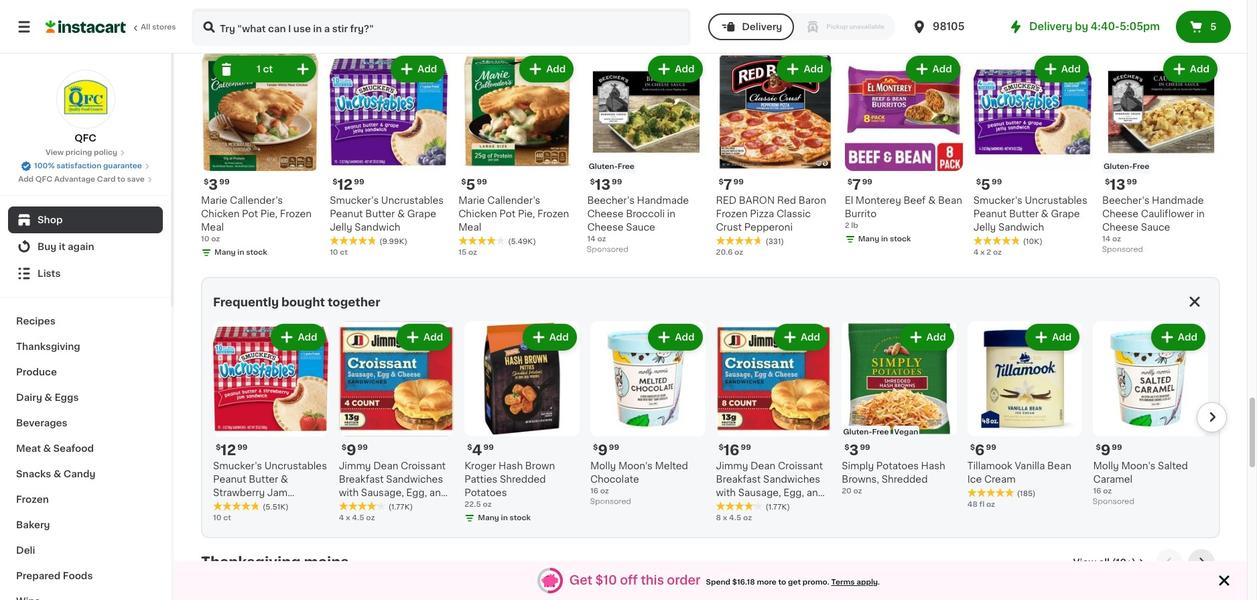 Task type: vqa. For each thing, say whether or not it's contained in the screenshot.
Deli
yes



Task type: locate. For each thing, give the bounding box(es) containing it.
0 horizontal spatial moon's
[[619, 461, 653, 471]]

1 horizontal spatial free
[[873, 428, 890, 436]]

0 horizontal spatial marie
[[201, 196, 228, 205]]

0 horizontal spatial butter
[[249, 475, 278, 484]]

2 sausage, from the left
[[739, 488, 782, 498]]

1 (1.77k) from the left
[[389, 504, 413, 511]]

frozen entrees
[[201, 11, 312, 25]]

many down marie callender's chicken pot pie, frozen meal 10 oz
[[215, 249, 236, 256]]

$10
[[596, 574, 617, 586]]

gluten- up beecher's handmade cheese cauliflower in cheese sauce 14 oz
[[1104, 163, 1133, 171]]

2 13 from the left
[[1111, 178, 1126, 192]]

1 sausage, from the left
[[361, 488, 404, 498]]

butter for (10k)
[[1010, 209, 1039, 219]]

butter
[[366, 209, 395, 219], [1010, 209, 1039, 219], [249, 475, 278, 484]]

2 horizontal spatial 5
[[1211, 22, 1217, 32]]

simply
[[842, 461, 875, 471]]

$ 13 99 up beecher's handmade cheese cauliflower in cheese sauce 14 oz
[[1106, 178, 1138, 192]]

sausage, inside "jimmy dean croissant breakfast sandwiches with sausage, egg, and cheese, frozen, 8 count"
[[739, 488, 782, 498]]

2 4.5 from the left
[[730, 514, 742, 522]]

many for 3
[[215, 249, 236, 256]]

bean inside tillamook vanilla bean ice cream
[[1048, 461, 1072, 471]]

0 horizontal spatial molly
[[591, 461, 616, 471]]

0 horizontal spatial gluten-
[[589, 163, 618, 171]]

2 $ 7 99 from the left
[[848, 178, 873, 192]]

callender's inside marie callender's chicken pot pie, frozen meal
[[488, 196, 541, 205]]

stock inside product group
[[510, 514, 531, 522]]

1 horizontal spatial 9
[[598, 443, 608, 457]]

many in stock down marie callender's chicken pot pie, frozen meal 10 oz
[[215, 249, 267, 256]]

2 callender's from the left
[[488, 196, 541, 205]]

1 vertical spatial $ 12 99
[[216, 443, 248, 457]]

1 $ 9 99 from the left
[[342, 443, 368, 457]]

2 sauce from the left
[[1142, 223, 1171, 232]]

view pricing policy
[[46, 149, 117, 156]]

& right beef
[[929, 196, 936, 205]]

beverages
[[16, 418, 67, 428]]

qfc down the 100%
[[35, 176, 53, 183]]

1 molly from the left
[[591, 461, 616, 471]]

croissant left simply
[[778, 461, 824, 471]]

delivery
[[1030, 21, 1073, 32], [742, 22, 783, 32]]

bean inside the el monterey beef & bean burrito 2 lb
[[939, 196, 963, 205]]

1 $ 13 99 from the left
[[590, 178, 623, 192]]

free up beecher's handmade cheese cauliflower in cheese sauce 14 oz
[[1133, 163, 1150, 171]]

1 $ 7 99 from the left
[[719, 178, 744, 192]]

in down marie callender's chicken pot pie, frozen meal 10 oz
[[238, 249, 244, 256]]

1 breakfast from the left
[[339, 475, 384, 484]]

2 horizontal spatial $ 9 99
[[1097, 443, 1123, 457]]

0 horizontal spatial croissant
[[401, 461, 446, 471]]

1 9 from the left
[[347, 443, 356, 457]]

thanksgiving up produce
[[16, 342, 80, 351]]

1 horizontal spatial $ 3 99
[[845, 443, 871, 457]]

smucker's for (9.99k)
[[330, 196, 379, 205]]

many in stock down kroger hash brown patties shredded potatoes 22.5 oz at the left bottom
[[478, 514, 531, 522]]

in right cauliflower at right
[[1197, 209, 1206, 219]]

peanut inside smucker's uncrustables peanut butter & strawberry jam sandwich
[[213, 475, 247, 484]]

sandwiches inside jimmy dean croissant breakfast sandwiches with sausage, egg, and cheese, frozen, 4 count
[[386, 475, 443, 484]]

sandwich for (9.99k)
[[355, 223, 401, 232]]

1 horizontal spatial uncrustables
[[381, 196, 444, 205]]

callender's for marie callender's chicken pot pie, frozen meal 10 oz
[[230, 196, 283, 205]]

0 horizontal spatial 13
[[595, 178, 611, 192]]

free left 'vegan'
[[873, 428, 890, 436]]

with for 9
[[339, 488, 359, 498]]

1 count from the left
[[339, 515, 368, 524]]

egg,
[[407, 488, 427, 498], [784, 488, 805, 498]]

2 pot from the left
[[500, 209, 516, 219]]

2 with from the left
[[716, 488, 736, 498]]

2 egg, from the left
[[784, 488, 805, 498]]

2 dean from the left
[[751, 461, 776, 471]]

handmade inside beecher's handmade cheese cauliflower in cheese sauce 14 oz
[[1153, 196, 1205, 205]]

1 grape from the left
[[408, 209, 437, 219]]

egg, inside jimmy dean croissant breakfast sandwiches with sausage, egg, and cheese, frozen, 4 count
[[407, 488, 427, 498]]

cheese, for 9
[[339, 502, 378, 511]]

8
[[794, 502, 800, 511], [716, 514, 722, 522]]

2 horizontal spatial butter
[[1010, 209, 1039, 219]]

handmade for broccoli
[[637, 196, 689, 205]]

sponsored badge image
[[588, 246, 628, 254], [1103, 246, 1144, 254], [591, 498, 631, 506], [1094, 498, 1134, 506]]

free for broccoli
[[618, 163, 635, 171]]

sauce down broccoli
[[626, 223, 656, 232]]

beecher's inside 'beecher's handmade cheese broccoli in cheese sauce 14 oz'
[[588, 196, 635, 205]]

1 14 from the left
[[588, 236, 596, 243]]

100% satisfaction guarantee
[[34, 162, 142, 170]]

(185)
[[1018, 490, 1036, 498]]

100%
[[34, 162, 55, 170]]

pot for marie callender's chicken pot pie, frozen meal
[[500, 209, 516, 219]]

pot inside marie callender's chicken pot pie, frozen meal 10 oz
[[242, 209, 258, 219]]

16 up "jimmy dean croissant breakfast sandwiches with sausage, egg, and cheese, frozen, 8 count"
[[724, 443, 740, 457]]

0 horizontal spatial with
[[339, 488, 359, 498]]

1 horizontal spatial molly
[[1094, 461, 1120, 471]]

marie inside marie callender's chicken pot pie, frozen meal
[[459, 196, 485, 205]]

0 horizontal spatial hash
[[499, 461, 523, 471]]

1 horizontal spatial many
[[478, 514, 500, 522]]

48
[[968, 501, 978, 508]]

gluten- up 'beecher's handmade cheese broccoli in cheese sauce 14 oz'
[[589, 163, 618, 171]]

service type group
[[709, 13, 896, 40]]

$ 9 99 up caramel
[[1097, 443, 1123, 457]]

2 $ 9 99 from the left
[[593, 443, 620, 457]]

butter up jam
[[249, 475, 278, 484]]

1 handmade from the left
[[637, 196, 689, 205]]

14 inside beecher's handmade cheese cauliflower in cheese sauce 14 oz
[[1103, 236, 1111, 243]]

& left candy
[[53, 469, 61, 479]]

vegan
[[895, 428, 919, 436]]

bean right vanilla
[[1048, 461, 1072, 471]]

bought
[[282, 297, 325, 308]]

$ 13 99 for beecher's handmade cheese cauliflower in cheese sauce
[[1106, 178, 1138, 192]]

9 up jimmy dean croissant breakfast sandwiches with sausage, egg, and cheese, frozen, 4 count
[[347, 443, 356, 457]]

uncrustables for (10k)
[[1026, 196, 1088, 205]]

breakfast inside "jimmy dean croissant breakfast sandwiches with sausage, egg, and cheese, frozen, 8 count"
[[716, 475, 761, 484]]

1 horizontal spatial butter
[[366, 209, 395, 219]]

gluten-
[[589, 163, 618, 171], [1104, 163, 1133, 171], [844, 428, 873, 436]]

peanut for (10k)
[[974, 209, 1007, 219]]

remove marie callender's chicken pot pie, frozen meal image
[[219, 61, 235, 77]]

in for 4
[[501, 514, 508, 522]]

1 horizontal spatial beecher's
[[1103, 196, 1150, 205]]

all inside popup button
[[1092, 14, 1103, 23]]

shredded for hash
[[500, 475, 546, 484]]

breakfast down $ 16 99
[[716, 475, 761, 484]]

pie, for marie callender's chicken pot pie, frozen meal 10 oz
[[261, 209, 278, 219]]

2 jimmy from the left
[[716, 461, 749, 471]]

1 horizontal spatial sandwich
[[355, 223, 401, 232]]

count inside "jimmy dean croissant breakfast sandwiches with sausage, egg, and cheese, frozen, 8 count"
[[716, 515, 746, 524]]

sponsored badge image down caramel
[[1094, 498, 1134, 506]]

lists link
[[8, 260, 163, 287]]

0 horizontal spatial 2
[[845, 222, 850, 230]]

0 horizontal spatial sauce
[[626, 223, 656, 232]]

1 egg, from the left
[[407, 488, 427, 498]]

sausage, inside jimmy dean croissant breakfast sandwiches with sausage, egg, and cheese, frozen, 4 count
[[361, 488, 404, 498]]

1 horizontal spatial 14
[[1103, 236, 1111, 243]]

chicken inside marie callender's chicken pot pie, frozen meal 10 oz
[[201, 209, 240, 219]]

10 inside marie callender's chicken pot pie, frozen meal 10 oz
[[201, 236, 210, 243]]

chicken
[[201, 209, 240, 219], [459, 209, 497, 219]]

sauce inside beecher's handmade cheese cauliflower in cheese sauce 14 oz
[[1142, 223, 1171, 232]]

4:40-
[[1091, 21, 1121, 32]]

potatoes down 'vegan'
[[877, 461, 919, 471]]

count inside jimmy dean croissant breakfast sandwiches with sausage, egg, and cheese, frozen, 4 count
[[339, 515, 368, 524]]

peanut for (9.99k)
[[330, 209, 363, 219]]

jelly for 12
[[330, 223, 353, 232]]

frozen, inside jimmy dean croissant breakfast sandwiches with sausage, egg, and cheese, frozen, 4 count
[[380, 502, 414, 511]]

jimmy
[[339, 461, 371, 471], [716, 461, 749, 471]]

ct down strawberry
[[223, 514, 231, 522]]

2 $ 13 99 from the left
[[1106, 178, 1138, 192]]

pie, inside marie callender's chicken pot pie, frozen meal 10 oz
[[261, 209, 278, 219]]

1 chicken from the left
[[201, 209, 240, 219]]

1 pie, from the left
[[261, 209, 278, 219]]

1 vertical spatial bean
[[1048, 461, 1072, 471]]

dairy & eggs
[[16, 393, 79, 402]]

croissant inside jimmy dean croissant breakfast sandwiches with sausage, egg, and cheese, frozen, 4 count
[[401, 461, 446, 471]]

$ 9 99 for molly moon's salted caramel
[[1097, 443, 1123, 457]]

butter inside smucker's uncrustables peanut butter & strawberry jam sandwich
[[249, 475, 278, 484]]

kroger hash brown patties shredded potatoes 22.5 oz
[[465, 461, 555, 508]]

3 up marie callender's chicken pot pie, frozen meal 10 oz
[[209, 178, 218, 192]]

9
[[347, 443, 356, 457], [598, 443, 608, 457], [1102, 443, 1111, 457]]

ct for smucker's uncrustables peanut butter & strawberry jam sandwich
[[223, 514, 231, 522]]

3 inside section
[[850, 443, 859, 457]]

9 for molly moon's melted chocolate
[[598, 443, 608, 457]]

ct inside section
[[223, 514, 231, 522]]

handmade inside 'beecher's handmade cheese broccoli in cheese sauce 14 oz'
[[637, 196, 689, 205]]

2 frozen, from the left
[[758, 502, 792, 511]]

pie, for marie callender's chicken pot pie, frozen meal
[[518, 209, 535, 219]]

0 horizontal spatial 12
[[221, 443, 236, 457]]

sandwich inside smucker's uncrustables peanut butter & strawberry jam sandwich
[[213, 502, 259, 511]]

0 horizontal spatial (1.77k)
[[389, 504, 413, 511]]

$ 7 99 up el
[[848, 178, 873, 192]]

thanksgiving link
[[8, 334, 163, 359]]

egg, for 9
[[407, 488, 427, 498]]

egg, inside "jimmy dean croissant breakfast sandwiches with sausage, egg, and cheese, frozen, 8 count"
[[784, 488, 805, 498]]

sandwich down strawberry
[[213, 502, 259, 511]]

handmade up cauliflower at right
[[1153, 196, 1205, 205]]

1 meal from the left
[[201, 223, 224, 232]]

$ 7 99 up 'red'
[[719, 178, 744, 192]]

to left get
[[779, 578, 787, 586]]

$ 12 99 for smucker's uncrustables peanut butter & grape jelly sandwich
[[333, 178, 365, 192]]

0 horizontal spatial $ 13 99
[[590, 178, 623, 192]]

jimmy inside "jimmy dean croissant breakfast sandwiches with sausage, egg, and cheese, frozen, 8 count"
[[716, 461, 749, 471]]

view
[[1066, 14, 1090, 23], [46, 149, 64, 156], [1074, 558, 1097, 567]]

3 for marie callender's chicken pot pie, frozen meal
[[209, 178, 218, 192]]

10 ct up together
[[330, 249, 348, 256]]

thanksgiving
[[16, 342, 80, 351], [201, 555, 301, 569]]

item carousel region containing frozen entrees
[[201, 5, 1221, 266]]

2 chicken from the left
[[459, 209, 497, 219]]

1 horizontal spatial smucker's uncrustables peanut butter & grape jelly sandwich
[[974, 196, 1088, 232]]

close image
[[1217, 573, 1233, 589]]

2 meal from the left
[[459, 223, 482, 232]]

0 horizontal spatial count
[[339, 515, 368, 524]]

0 horizontal spatial many in stock
[[215, 249, 267, 256]]

oz inside kroger hash brown patties shredded potatoes 22.5 oz
[[483, 501, 492, 508]]

2 breakfast from the left
[[716, 475, 761, 484]]

oz inside molly moon's salted caramel 16 oz
[[1104, 487, 1113, 495]]

1 horizontal spatial sauce
[[1142, 223, 1171, 232]]

(1.77k) for 16
[[766, 504, 791, 511]]

1 vertical spatial all
[[1099, 558, 1110, 567]]

0 vertical spatial item carousel region
[[201, 5, 1221, 266]]

13 up beecher's handmade cheese cauliflower in cheese sauce 14 oz
[[1111, 178, 1126, 192]]

2 (1.77k) from the left
[[766, 504, 791, 511]]

snacks
[[16, 469, 51, 479]]

jam
[[267, 488, 288, 498]]

moon's for chocolate
[[619, 461, 653, 471]]

2 cheese, from the left
[[716, 502, 755, 511]]

grape
[[408, 209, 437, 219], [1052, 209, 1081, 219]]

13 up 'beecher's handmade cheese broccoli in cheese sauce 14 oz'
[[595, 178, 611, 192]]

14 for beecher's handmade cheese cauliflower in cheese sauce
[[1103, 236, 1111, 243]]

10
[[201, 236, 210, 243], [330, 249, 338, 256], [213, 514, 222, 522]]

sandwiches
[[386, 475, 443, 484], [764, 475, 821, 484]]

view all (50+)
[[1066, 14, 1131, 23]]

0 horizontal spatial potatoes
[[465, 488, 507, 498]]

0 vertical spatial 10 ct
[[330, 249, 348, 256]]

with inside "jimmy dean croissant breakfast sandwiches with sausage, egg, and cheese, frozen, 8 count"
[[716, 488, 736, 498]]

14 inside 'beecher's handmade cheese broccoli in cheese sauce 14 oz'
[[588, 236, 596, 243]]

in
[[668, 209, 676, 219], [1197, 209, 1206, 219], [882, 236, 889, 243], [238, 249, 244, 256], [501, 514, 508, 522]]

1 horizontal spatial $ 12 99
[[333, 178, 365, 192]]

1 jimmy from the left
[[339, 461, 371, 471]]

1 vertical spatial potatoes
[[465, 488, 507, 498]]

1 13 from the left
[[595, 178, 611, 192]]

meal inside marie callender's chicken pot pie, frozen meal
[[459, 223, 482, 232]]

molly
[[591, 461, 616, 471], [1094, 461, 1120, 471]]

0 horizontal spatial $ 7 99
[[719, 178, 744, 192]]

many in stock inside product group
[[478, 514, 531, 522]]

10 inside section
[[213, 514, 222, 522]]

shop
[[38, 215, 63, 225]]

stock down the el monterey beef & bean burrito 2 lb
[[890, 236, 912, 243]]

x for 16
[[723, 514, 728, 522]]

in for 7
[[882, 236, 889, 243]]

card
[[97, 176, 116, 183]]

moon's up chocolate
[[619, 461, 653, 471]]

count
[[339, 515, 368, 524], [716, 515, 746, 524]]

1 vertical spatial many in stock
[[215, 249, 267, 256]]

4 inside product group
[[472, 443, 482, 457]]

all stores
[[141, 23, 176, 31]]

0 vertical spatial bean
[[939, 196, 963, 205]]

2 horizontal spatial 16
[[1094, 487, 1102, 495]]

2 jelly from the left
[[974, 223, 997, 232]]

free up broccoli
[[618, 163, 635, 171]]

sandwich for (5.51k)
[[213, 502, 259, 511]]

(9.99k)
[[380, 238, 408, 246]]

0 horizontal spatial beecher's
[[588, 196, 635, 205]]

7 up 'red'
[[724, 178, 733, 192]]

0 horizontal spatial uncrustables
[[265, 461, 327, 471]]

smucker's uncrustables peanut butter & grape jelly sandwich for 5
[[974, 196, 1088, 232]]

classic
[[777, 209, 811, 219]]

cheese, up '4 x 4.5 oz'
[[339, 502, 378, 511]]

ct right the 1
[[263, 65, 273, 74]]

1 pot from the left
[[242, 209, 258, 219]]

frozen, for 9
[[380, 502, 414, 511]]

item carousel region
[[201, 5, 1221, 266], [194, 316, 1228, 532], [201, 549, 1221, 600]]

1 4.5 from the left
[[352, 514, 365, 522]]

2 vertical spatial many
[[478, 514, 500, 522]]

increment quantity of marie callender's chicken pot pie, frozen meal image
[[295, 61, 311, 77]]

2 grape from the left
[[1052, 209, 1081, 219]]

0 horizontal spatial x
[[346, 514, 350, 522]]

1 horizontal spatial smucker's
[[330, 196, 379, 205]]

molly inside molly moon's salted caramel 16 oz
[[1094, 461, 1120, 471]]

count up get $10 off this order spend $16.18 more to get promo. terms apply .
[[716, 515, 746, 524]]

0 horizontal spatial $ 5 99
[[462, 178, 487, 192]]

breakfast up '4 x 4.5 oz'
[[339, 475, 384, 484]]

croissant inside "jimmy dean croissant breakfast sandwiches with sausage, egg, and cheese, frozen, 8 count"
[[778, 461, 824, 471]]

molly up chocolate
[[591, 461, 616, 471]]

5
[[1211, 22, 1217, 32], [466, 178, 476, 192], [982, 178, 991, 192]]

1 gluten-free from the left
[[589, 163, 635, 171]]

cheese, inside "jimmy dean croissant breakfast sandwiches with sausage, egg, and cheese, frozen, 8 count"
[[716, 502, 755, 511]]

bean right beef
[[939, 196, 963, 205]]

100% satisfaction guarantee button
[[21, 158, 150, 172]]

(331)
[[766, 238, 784, 246]]

1 7 from the left
[[724, 178, 733, 192]]

callender's inside marie callender's chicken pot pie, frozen meal 10 oz
[[230, 196, 283, 205]]

view for view all (10+)
[[1074, 558, 1097, 567]]

1 jelly from the left
[[330, 223, 353, 232]]

smucker's inside smucker's uncrustables peanut butter & strawberry jam sandwich
[[213, 461, 262, 471]]

thanksgiving for thanksgiving
[[16, 342, 80, 351]]

shredded inside simply potatoes hash browns, shredded 20 oz
[[882, 475, 928, 484]]

smucker's uncrustables peanut butter & strawberry jam sandwich
[[213, 461, 327, 511]]

$ 3 99 up simply
[[845, 443, 871, 457]]

view all (10+)
[[1074, 558, 1137, 567]]

meal for marie callender's chicken pot pie, frozen meal
[[459, 223, 482, 232]]

9 up chocolate
[[598, 443, 608, 457]]

$ inside $ 16 99
[[719, 444, 724, 451]]

1 horizontal spatial $ 9 99
[[593, 443, 620, 457]]

2 $ 5 99 from the left
[[977, 178, 1003, 192]]

2 horizontal spatial stock
[[890, 236, 912, 243]]

16 down caramel
[[1094, 487, 1102, 495]]

(1.77k) inside product group
[[766, 504, 791, 511]]

many down lb
[[859, 236, 880, 243]]

1 sandwiches from the left
[[386, 475, 443, 484]]

0 horizontal spatial pie,
[[261, 209, 278, 219]]

croissant
[[401, 461, 446, 471], [778, 461, 824, 471]]

and inside "jimmy dean croissant breakfast sandwiches with sausage, egg, and cheese, frozen, 8 count"
[[807, 488, 825, 498]]

sandwich
[[355, 223, 401, 232], [999, 223, 1045, 232], [213, 502, 259, 511]]

1 horizontal spatial callender's
[[488, 196, 541, 205]]

beecher's up cauliflower at right
[[1103, 196, 1150, 205]]

sauce down cauliflower at right
[[1142, 223, 1171, 232]]

uncrustables up jam
[[265, 461, 327, 471]]

& up (9.99k)
[[398, 209, 405, 219]]

product group
[[201, 53, 319, 261], [330, 53, 448, 258], [459, 53, 577, 258], [588, 53, 706, 257], [716, 53, 835, 258], [845, 53, 963, 248], [974, 53, 1092, 258], [1103, 53, 1221, 257], [213, 321, 328, 524], [339, 321, 454, 524], [465, 321, 580, 526], [591, 321, 706, 509], [716, 321, 832, 524], [842, 321, 957, 497], [968, 321, 1083, 510], [1094, 321, 1209, 509]]

with up '4 x 4.5 oz'
[[339, 488, 359, 498]]

10 ct
[[330, 249, 348, 256], [213, 514, 231, 522]]

beecher's inside beecher's handmade cheese cauliflower in cheese sauce 14 oz
[[1103, 196, 1150, 205]]

in inside product group
[[501, 514, 508, 522]]

$ 3 99 up marie callender's chicken pot pie, frozen meal 10 oz
[[204, 178, 230, 192]]

stock down marie callender's chicken pot pie, frozen meal 10 oz
[[246, 249, 267, 256]]

shredded inside kroger hash brown patties shredded potatoes 22.5 oz
[[500, 475, 546, 484]]

produce link
[[8, 359, 163, 385]]

handmade for cauliflower
[[1153, 196, 1205, 205]]

0 horizontal spatial smucker's uncrustables peanut butter & grape jelly sandwich
[[330, 196, 444, 232]]

4.5
[[352, 514, 365, 522], [730, 514, 742, 522]]

$ 5 99 for smucker's
[[977, 178, 1003, 192]]

1 horizontal spatial 13
[[1111, 178, 1126, 192]]

1 dean from the left
[[374, 461, 399, 471]]

by
[[1076, 21, 1089, 32]]

1 horizontal spatial 10
[[213, 514, 222, 522]]

0 horizontal spatial sandwiches
[[386, 475, 443, 484]]

0 vertical spatial 12
[[338, 178, 353, 192]]

beverages link
[[8, 410, 163, 436]]

10 ct for smucker's uncrustables peanut butter & grape jelly sandwich
[[330, 249, 348, 256]]

8 x 4.5 oz
[[716, 514, 752, 522]]

get $10 off this order status
[[564, 574, 886, 588]]

0 horizontal spatial thanksgiving
[[16, 342, 80, 351]]

3 9 from the left
[[1102, 443, 1111, 457]]

cheese, up 8 x 4.5 oz
[[716, 502, 755, 511]]

0 horizontal spatial egg,
[[407, 488, 427, 498]]

moon's up caramel
[[1122, 461, 1156, 471]]

$ 9 99 up chocolate
[[593, 443, 620, 457]]

and for 9
[[430, 488, 447, 498]]

16 inside molly moon's salted caramel 16 oz
[[1094, 487, 1102, 495]]

gluten-free for beecher's handmade cheese broccoli in cheese sauce
[[589, 163, 635, 171]]

jimmy inside jimmy dean croissant breakfast sandwiches with sausage, egg, and cheese, frozen, 4 count
[[339, 461, 371, 471]]

qfc
[[75, 133, 96, 143], [35, 176, 53, 183]]

jimmy for 16
[[716, 461, 749, 471]]

1 vertical spatial 12
[[221, 443, 236, 457]]

many in stock for 4
[[478, 514, 531, 522]]

1 with from the left
[[339, 488, 359, 498]]

sponsored badge image for molly moon's melted chocolate
[[591, 498, 631, 506]]

all
[[141, 23, 150, 31]]

2 hash from the left
[[922, 461, 946, 471]]

view inside popup button
[[1066, 14, 1090, 23]]

1 horizontal spatial pot
[[500, 209, 516, 219]]

many for 4
[[478, 514, 500, 522]]

0 horizontal spatial dean
[[374, 461, 399, 471]]

$ 13 99
[[590, 178, 623, 192], [1106, 178, 1138, 192]]

croissant left the kroger
[[401, 461, 446, 471]]

(1.77k)
[[389, 504, 413, 511], [766, 504, 791, 511]]

2 croissant from the left
[[778, 461, 824, 471]]

0 horizontal spatial $ 3 99
[[204, 178, 230, 192]]

2 molly from the left
[[1094, 461, 1120, 471]]

1 vertical spatial to
[[779, 578, 787, 586]]

2 pie, from the left
[[518, 209, 535, 219]]

dean down $ 16 99
[[751, 461, 776, 471]]

croissant for 16
[[778, 461, 824, 471]]

in down kroger hash brown patties shredded potatoes 22.5 oz at the left bottom
[[501, 514, 508, 522]]

in down the el monterey beef & bean burrito 2 lb
[[882, 236, 889, 243]]

to down guarantee
[[117, 176, 125, 183]]

2 horizontal spatial ct
[[340, 249, 348, 256]]

cheese
[[588, 209, 624, 219], [1103, 209, 1139, 219], [588, 223, 624, 232], [1103, 223, 1139, 232]]

9 up caramel
[[1102, 443, 1111, 457]]

get
[[570, 574, 593, 586]]

&
[[929, 196, 936, 205], [398, 209, 405, 219], [1042, 209, 1049, 219], [44, 393, 52, 402], [43, 444, 51, 453], [53, 469, 61, 479], [281, 475, 288, 484]]

sandwich up (9.99k)
[[355, 223, 401, 232]]

1
[[257, 65, 261, 74]]

gluten-free up beecher's handmade cheese cauliflower in cheese sauce 14 oz
[[1104, 163, 1150, 171]]

section
[[194, 277, 1228, 538]]

instacart logo image
[[46, 19, 126, 35]]

1 croissant from the left
[[401, 461, 446, 471]]

0 vertical spatial qfc
[[75, 133, 96, 143]]

1 vertical spatial stock
[[246, 249, 267, 256]]

thanksgiving down (5.51k)
[[201, 555, 301, 569]]

3 $ 9 99 from the left
[[1097, 443, 1123, 457]]

$ 6 99
[[971, 443, 997, 457]]

0 horizontal spatial peanut
[[213, 475, 247, 484]]

2 marie from the left
[[459, 196, 485, 205]]

& right meat
[[43, 444, 51, 453]]

delivery for delivery
[[742, 22, 783, 32]]

molly inside molly moon's melted chocolate 16 oz
[[591, 461, 616, 471]]

1 callender's from the left
[[230, 196, 283, 205]]

1 horizontal spatial potatoes
[[877, 461, 919, 471]]

breakfast inside jimmy dean croissant breakfast sandwiches with sausage, egg, and cheese, frozen, 4 count
[[339, 475, 384, 484]]

many in stock for 7
[[859, 236, 912, 243]]

1 vertical spatial 2
[[987, 249, 992, 256]]

smucker's uncrustables peanut butter & grape jelly sandwich for 12
[[330, 196, 444, 232]]

1 horizontal spatial (1.77k)
[[766, 504, 791, 511]]

0 horizontal spatial sandwich
[[213, 502, 259, 511]]

0 vertical spatial all
[[1092, 14, 1103, 23]]

5 for marie callender's chicken pot pie, frozen meal
[[466, 178, 476, 192]]

1 horizontal spatial shredded
[[882, 475, 928, 484]]

caramel
[[1094, 475, 1133, 484]]

chicken for marie callender's chicken pot pie, frozen meal
[[459, 209, 497, 219]]

1 and from the left
[[430, 488, 447, 498]]

oz inside marie callender's chicken pot pie, frozen meal 10 oz
[[211, 236, 220, 243]]

frozen, inside "jimmy dean croissant breakfast sandwiches with sausage, egg, and cheese, frozen, 8 count"
[[758, 502, 792, 511]]

handmade up broccoli
[[637, 196, 689, 205]]

1 horizontal spatial sausage,
[[739, 488, 782, 498]]

$
[[204, 179, 209, 186], [333, 179, 338, 186], [462, 179, 466, 186], [590, 179, 595, 186], [719, 179, 724, 186], [848, 179, 853, 186], [977, 179, 982, 186], [1106, 179, 1111, 186], [216, 444, 221, 451], [342, 444, 347, 451], [468, 444, 472, 451], [593, 444, 598, 451], [719, 444, 724, 451], [845, 444, 850, 451], [971, 444, 976, 451], [1097, 444, 1102, 451]]

dean inside jimmy dean croissant breakfast sandwiches with sausage, egg, and cheese, frozen, 4 count
[[374, 461, 399, 471]]

0 horizontal spatial many
[[215, 249, 236, 256]]

0 horizontal spatial 10 ct
[[213, 514, 231, 522]]

ct up together
[[340, 249, 348, 256]]

2 horizontal spatial peanut
[[974, 209, 1007, 219]]

1 frozen, from the left
[[380, 502, 414, 511]]

sauce for broccoli
[[626, 223, 656, 232]]

99 inside $ 4 99
[[484, 444, 494, 451]]

smucker's
[[330, 196, 379, 205], [974, 196, 1023, 205], [213, 461, 262, 471]]

cheese, inside jimmy dean croissant breakfast sandwiches with sausage, egg, and cheese, frozen, 4 count
[[339, 502, 378, 511]]

1 horizontal spatial thanksgiving
[[201, 555, 301, 569]]

0 vertical spatial 8
[[794, 502, 800, 511]]

meal inside marie callender's chicken pot pie, frozen meal 10 oz
[[201, 223, 224, 232]]

1 horizontal spatial hash
[[922, 461, 946, 471]]

smucker's uncrustables peanut butter & grape jelly sandwich up (10k)
[[974, 196, 1088, 232]]

1 horizontal spatial 4.5
[[730, 514, 742, 522]]

1 $ 5 99 from the left
[[462, 178, 487, 192]]

0 vertical spatial many
[[859, 236, 880, 243]]

product group containing 6
[[968, 321, 1083, 510]]

gluten- up simply
[[844, 428, 873, 436]]

marie for marie callender's chicken pot pie, frozen meal
[[459, 196, 485, 205]]

item carousel region containing thanksgiving mains
[[201, 549, 1221, 600]]

shredded for potatoes
[[882, 475, 928, 484]]

beecher's handmade cheese broccoli in cheese sauce 14 oz
[[588, 196, 689, 243]]

1 smucker's uncrustables peanut butter & grape jelly sandwich from the left
[[330, 196, 444, 232]]

0 vertical spatial $ 12 99
[[333, 178, 365, 192]]

1 shredded from the left
[[500, 475, 546, 484]]

1 hash from the left
[[499, 461, 523, 471]]

16 for molly moon's salted caramel
[[1094, 487, 1102, 495]]

jimmy down $ 16 99
[[716, 461, 749, 471]]

1 horizontal spatial bean
[[1048, 461, 1072, 471]]

x inside product group
[[723, 514, 728, 522]]

$ 13 99 up 'beecher's handmade cheese broccoli in cheese sauce 14 oz'
[[590, 178, 623, 192]]

sandwiches inside "jimmy dean croissant breakfast sandwiches with sausage, egg, and cheese, frozen, 8 count"
[[764, 475, 821, 484]]

8 inside "jimmy dean croissant breakfast sandwiches with sausage, egg, and cheese, frozen, 8 count"
[[794, 502, 800, 511]]

moon's inside molly moon's salted caramel 16 oz
[[1122, 461, 1156, 471]]

uncrustables up (9.99k)
[[381, 196, 444, 205]]

stock down kroger hash brown patties shredded potatoes 22.5 oz at the left bottom
[[510, 514, 531, 522]]

jimmy dean croissant breakfast sandwiches with sausage, egg, and cheese, frozen, 4 count
[[339, 461, 447, 524]]

jimmy up '4 x 4.5 oz'
[[339, 461, 371, 471]]

terms
[[832, 578, 855, 586]]

potatoes down patties
[[465, 488, 507, 498]]

1 cheese, from the left
[[339, 502, 378, 511]]

4.5 inside product group
[[730, 514, 742, 522]]

item carousel region containing 12
[[194, 316, 1228, 532]]

to
[[117, 176, 125, 183], [779, 578, 787, 586]]

2 smucker's uncrustables peanut butter & grape jelly sandwich from the left
[[974, 196, 1088, 232]]

$ inside $ 6 99
[[971, 444, 976, 451]]

$ 13 99 for beecher's handmade cheese broccoli in cheese sauce
[[590, 178, 623, 192]]

sponsored badge image down chocolate
[[591, 498, 631, 506]]

16 inside product group
[[724, 443, 740, 457]]

pricing
[[66, 149, 92, 156]]

molly up caramel
[[1094, 461, 1120, 471]]

all for (10+)
[[1099, 558, 1110, 567]]

0 vertical spatial many in stock
[[859, 236, 912, 243]]

uncrustables inside smucker's uncrustables peanut butter & strawberry jam sandwich
[[265, 461, 327, 471]]

sauce
[[626, 223, 656, 232], [1142, 223, 1171, 232]]

molly moon's melted chocolate 16 oz
[[591, 461, 689, 495]]

7
[[724, 178, 733, 192], [853, 178, 861, 192]]

frozen inside marie callender's chicken pot pie, frozen meal 10 oz
[[280, 209, 312, 219]]

2 vertical spatial stock
[[510, 514, 531, 522]]

48 fl oz
[[968, 501, 996, 508]]

0 horizontal spatial frozen,
[[380, 502, 414, 511]]

shredded down the brown
[[500, 475, 546, 484]]

2 handmade from the left
[[1153, 196, 1205, 205]]

7 up el
[[853, 178, 861, 192]]

gluten-free up broccoli
[[589, 163, 635, 171]]

0 horizontal spatial handmade
[[637, 196, 689, 205]]

1 horizontal spatial 3
[[850, 443, 859, 457]]

uncrustables up (10k)
[[1026, 196, 1088, 205]]

sponsored badge image down 'beecher's handmade cheese broccoli in cheese sauce 14 oz'
[[588, 246, 628, 254]]

2 count from the left
[[716, 515, 746, 524]]

sausage, up '4 x 4.5 oz'
[[361, 488, 404, 498]]

policy
[[94, 149, 117, 156]]

2 vertical spatial item carousel region
[[201, 549, 1221, 600]]

$ 3 99
[[204, 178, 230, 192], [845, 443, 871, 457]]

qfc up view pricing policy link
[[75, 133, 96, 143]]

delivery inside button
[[742, 22, 783, 32]]

browns,
[[842, 475, 880, 484]]

2 sandwiches from the left
[[764, 475, 821, 484]]

x
[[981, 249, 985, 256], [346, 514, 350, 522], [723, 514, 728, 522]]

butter up (10k)
[[1010, 209, 1039, 219]]

2 vertical spatial many in stock
[[478, 514, 531, 522]]

with up 8 x 4.5 oz
[[716, 488, 736, 498]]

sandwich up (10k)
[[999, 223, 1045, 232]]

$ 9 99 for molly moon's melted chocolate
[[593, 443, 620, 457]]

salted
[[1159, 461, 1189, 471]]

grape for 5
[[1052, 209, 1081, 219]]

2 14 from the left
[[1103, 236, 1111, 243]]

2 9 from the left
[[598, 443, 608, 457]]

2 shredded from the left
[[882, 475, 928, 484]]

beecher's up broccoli
[[588, 196, 635, 205]]

2 7 from the left
[[853, 178, 861, 192]]

1 sauce from the left
[[626, 223, 656, 232]]

smucker's uncrustables peanut butter & grape jelly sandwich up (9.99k)
[[330, 196, 444, 232]]

16 inside molly moon's melted chocolate 16 oz
[[591, 487, 599, 495]]

10 ct down strawberry
[[213, 514, 231, 522]]

shredded right browns,
[[882, 475, 928, 484]]

4
[[974, 249, 979, 256], [472, 443, 482, 457], [417, 502, 423, 511], [339, 514, 344, 522]]

snacks & candy
[[16, 469, 96, 479]]

1 horizontal spatial handmade
[[1153, 196, 1205, 205]]

marie inside marie callender's chicken pot pie, frozen meal 10 oz
[[201, 196, 228, 205]]

0 horizontal spatial cheese,
[[339, 502, 378, 511]]

and inside jimmy dean croissant breakfast sandwiches with sausage, egg, and cheese, frozen, 4 count
[[430, 488, 447, 498]]

uncrustables for (5.51k)
[[265, 461, 327, 471]]

pie, inside marie callender's chicken pot pie, frozen meal
[[518, 209, 535, 219]]

meat & seafood link
[[8, 436, 163, 461]]

2 and from the left
[[807, 488, 825, 498]]

1 moon's from the left
[[619, 461, 653, 471]]

pot inside marie callender's chicken pot pie, frozen meal
[[500, 209, 516, 219]]

1 beecher's from the left
[[588, 196, 635, 205]]

in right broccoli
[[668, 209, 676, 219]]

section containing 12
[[194, 277, 1228, 538]]

moon's inside molly moon's melted chocolate 16 oz
[[619, 461, 653, 471]]

frozen link
[[8, 487, 163, 512]]

delivery by 4:40-5:05pm
[[1030, 21, 1161, 32]]

0 horizontal spatial pot
[[242, 209, 258, 219]]

many down 22.5
[[478, 514, 500, 522]]

qfc logo image
[[56, 70, 115, 129]]

together
[[328, 297, 381, 308]]

0 horizontal spatial 5
[[466, 178, 476, 192]]

chicken inside marie callender's chicken pot pie, frozen meal
[[459, 209, 497, 219]]

1 marie from the left
[[201, 196, 228, 205]]

2 gluten-free from the left
[[1104, 163, 1150, 171]]

2 moon's from the left
[[1122, 461, 1156, 471]]

(10k)
[[1024, 238, 1043, 246]]

2 beecher's from the left
[[1103, 196, 1150, 205]]

(1.77k) for 9
[[389, 504, 413, 511]]

None search field
[[192, 8, 691, 46]]

dean
[[374, 461, 399, 471], [751, 461, 776, 471]]

10 ct inside section
[[213, 514, 231, 522]]

& up jam
[[281, 475, 288, 484]]

sauce inside 'beecher's handmade cheese broccoli in cheese sauce 14 oz'
[[626, 223, 656, 232]]

sponsored badge image down beecher's handmade cheese cauliflower in cheese sauce 14 oz
[[1103, 246, 1144, 254]]

with inside jimmy dean croissant breakfast sandwiches with sausage, egg, and cheese, frozen, 4 count
[[339, 488, 359, 498]]

3 up simply
[[850, 443, 859, 457]]

many in stock for 3
[[215, 249, 267, 256]]

12
[[338, 178, 353, 192], [221, 443, 236, 457]]



Task type: describe. For each thing, give the bounding box(es) containing it.
red baron red baron frozen pizza classic crust pepperoni
[[716, 196, 827, 232]]

egg, for 16
[[784, 488, 805, 498]]

get
[[789, 578, 801, 586]]

1 horizontal spatial gluten-
[[844, 428, 873, 436]]

5 inside 5 button
[[1211, 22, 1217, 32]]

& left eggs
[[44, 393, 52, 402]]

view pricing policy link
[[46, 148, 125, 158]]

frozen, for 16
[[758, 502, 792, 511]]

5 for smucker's uncrustables peanut butter & grape jelly sandwich
[[982, 178, 991, 192]]

meat & seafood
[[16, 444, 94, 453]]

el monterey beef & bean burrito 2 lb
[[845, 196, 963, 230]]

count for 9
[[339, 515, 368, 524]]

shop link
[[8, 207, 163, 233]]

9 for molly moon's salted caramel
[[1102, 443, 1111, 457]]

16 for molly moon's melted chocolate
[[591, 487, 599, 495]]

frozen inside marie callender's chicken pot pie, frozen meal
[[538, 209, 569, 219]]

sponsored badge image for molly moon's salted caramel
[[1094, 498, 1134, 506]]

Search field
[[193, 9, 690, 44]]

prepared foods link
[[8, 563, 163, 589]]

stock for 3
[[246, 249, 267, 256]]

crust
[[716, 223, 742, 232]]

x for 9
[[346, 514, 350, 522]]

1 horizontal spatial qfc
[[75, 133, 96, 143]]

breakfast for 9
[[339, 475, 384, 484]]

sandwich for (10k)
[[999, 223, 1045, 232]]

terms apply button
[[832, 577, 878, 588]]

produce
[[16, 367, 57, 377]]

save
[[127, 176, 145, 183]]

$ 7 99 for red baron red baron frozen pizza classic crust pepperoni
[[719, 178, 744, 192]]

dean for 9
[[374, 461, 399, 471]]

.
[[878, 578, 881, 586]]

98105 button
[[912, 8, 993, 46]]

ct for smucker's uncrustables peanut butter & grape jelly sandwich
[[340, 249, 348, 256]]

10 ct for smucker's uncrustables peanut butter & strawberry jam sandwich
[[213, 514, 231, 522]]

$ 3 99 for marie callender's chicken pot pie, frozen meal
[[204, 178, 230, 192]]

pepperoni
[[745, 223, 793, 232]]

lb
[[852, 222, 859, 230]]

3 for simply potatoes hash browns, shredded
[[850, 443, 859, 457]]

20.6
[[716, 249, 733, 256]]

9 for jimmy dean croissant breakfast sandwiches with sausage, egg, and cheese, frozen, 4 count
[[347, 443, 356, 457]]

x for 5
[[981, 249, 985, 256]]

sponsored badge image for beecher's handmade cheese broccoli in cheese sauce
[[588, 246, 628, 254]]

monterey
[[856, 196, 902, 205]]

promo.
[[803, 578, 830, 586]]

recipes link
[[8, 308, 163, 334]]

butter for (5.51k)
[[249, 475, 278, 484]]

$ 4 99
[[468, 443, 494, 457]]

99 inside $ 6 99
[[987, 444, 997, 451]]

it
[[59, 242, 65, 251]]

add qfc advantage card to save link
[[18, 174, 153, 185]]

cheese, for 16
[[716, 502, 755, 511]]

sausage, for 16
[[739, 488, 782, 498]]

$ 5 99 for marie
[[462, 178, 487, 192]]

dean for 16
[[751, 461, 776, 471]]

view for view pricing policy
[[46, 149, 64, 156]]

10 for smucker's uncrustables peanut butter & grape jelly sandwich
[[330, 249, 338, 256]]

13 for beecher's handmade cheese cauliflower in cheese sauce
[[1111, 178, 1126, 192]]

all stores link
[[46, 8, 177, 46]]

all for (50+)
[[1092, 14, 1103, 23]]

product group containing 16
[[716, 321, 832, 524]]

$16.18
[[733, 578, 756, 586]]

molly for molly moon's salted caramel
[[1094, 461, 1120, 471]]

thanksgiving for thanksgiving mains
[[201, 555, 301, 569]]

98105
[[933, 21, 965, 32]]

$ inside $ 4 99
[[468, 444, 472, 451]]

10 for smucker's uncrustables peanut butter & strawberry jam sandwich
[[213, 514, 222, 522]]

12 for smucker's uncrustables peanut butter & grape jelly sandwich
[[338, 178, 353, 192]]

22.5
[[465, 501, 481, 508]]

stock for 4
[[510, 514, 531, 522]]

5:05pm
[[1121, 21, 1161, 32]]

jelly for 5
[[974, 223, 997, 232]]

potatoes inside simply potatoes hash browns, shredded 20 oz
[[877, 461, 919, 471]]

stock for 7
[[890, 236, 912, 243]]

oz inside beecher's handmade cheese cauliflower in cheese sauce 14 oz
[[1113, 236, 1122, 243]]

add qfc advantage card to save
[[18, 176, 145, 183]]

15 oz
[[459, 249, 478, 256]]

and for 16
[[807, 488, 825, 498]]

red
[[778, 196, 797, 205]]

pot for marie callender's chicken pot pie, frozen meal 10 oz
[[242, 209, 258, 219]]

(5.49k)
[[508, 238, 536, 246]]

butter for (9.99k)
[[366, 209, 395, 219]]

$ 9 99 for jimmy dean croissant breakfast sandwiches with sausage, egg, and cheese, frozen, 4 count
[[342, 443, 368, 457]]

5 button
[[1177, 11, 1232, 43]]

product group containing 4
[[465, 321, 580, 526]]

& up (10k)
[[1042, 209, 1049, 219]]

$ 3 99 for simply potatoes hash browns, shredded
[[845, 443, 871, 457]]

beecher's for cauliflower
[[1103, 196, 1150, 205]]

0 horizontal spatial qfc
[[35, 176, 53, 183]]

4 inside jimmy dean croissant breakfast sandwiches with sausage, egg, and cheese, frozen, 4 count
[[417, 502, 423, 511]]

stores
[[152, 23, 176, 31]]

0 vertical spatial ct
[[263, 65, 273, 74]]

15
[[459, 249, 467, 256]]

strawberry
[[213, 488, 265, 498]]

grape for 12
[[408, 209, 437, 219]]

kroger
[[465, 461, 496, 471]]

hash inside simply potatoes hash browns, shredded 20 oz
[[922, 461, 946, 471]]

4.5 for 9
[[352, 514, 365, 522]]

frozen inside red baron red baron frozen pizza classic crust pepperoni
[[716, 209, 748, 219]]

beecher's handmade cheese cauliflower in cheese sauce 14 oz
[[1103, 196, 1206, 243]]

baron
[[739, 196, 775, 205]]

in inside beecher's handmade cheese cauliflower in cheese sauce 14 oz
[[1197, 209, 1206, 219]]

prepared
[[16, 571, 61, 581]]

oz inside molly moon's melted chocolate 16 oz
[[601, 487, 609, 495]]

jimmy for 9
[[339, 461, 371, 471]]

order
[[667, 574, 701, 586]]

off
[[620, 574, 638, 586]]

99 inside $ 16 99
[[741, 444, 752, 451]]

tillamook vanilla bean ice cream
[[968, 461, 1072, 484]]

in for 3
[[238, 249, 244, 256]]

beecher's for broccoli
[[588, 196, 635, 205]]

broccoli
[[626, 209, 665, 219]]

7 for red baron red baron frozen pizza classic crust pepperoni
[[724, 178, 733, 192]]

& inside the el monterey beef & bean burrito 2 lb
[[929, 196, 936, 205]]

smucker's for (10k)
[[974, 196, 1023, 205]]

sandwiches for 9
[[386, 475, 443, 484]]

entrees
[[255, 11, 312, 25]]

in inside 'beecher's handmade cheese broccoli in cheese sauce 14 oz'
[[668, 209, 676, 219]]

oz inside 'beecher's handmade cheese broccoli in cheese sauce 14 oz'
[[598, 236, 607, 243]]

patties
[[465, 475, 498, 484]]

meal for marie callender's chicken pot pie, frozen meal 10 oz
[[201, 223, 224, 232]]

6
[[976, 443, 985, 457]]

13 for beecher's handmade cheese broccoli in cheese sauce
[[595, 178, 611, 192]]

20.6 oz
[[716, 249, 744, 256]]

oz inside simply potatoes hash browns, shredded 20 oz
[[854, 487, 863, 495]]

recipes
[[16, 317, 55, 326]]

breakfast for 16
[[716, 475, 761, 484]]

many for 7
[[859, 236, 880, 243]]

fl
[[980, 501, 985, 508]]

marie for marie callender's chicken pot pie, frozen meal 10 oz
[[201, 196, 228, 205]]

snacks & candy link
[[8, 461, 163, 487]]

melted
[[655, 461, 689, 471]]

20
[[842, 487, 852, 495]]

1 horizontal spatial 2
[[987, 249, 992, 256]]

beef
[[904, 196, 926, 205]]

gluten- for beecher's handmade cheese broccoli in cheese sauce
[[589, 163, 618, 171]]

1 vertical spatial 8
[[716, 514, 722, 522]]

delivery for delivery by 4:40-5:05pm
[[1030, 21, 1073, 32]]

& inside smucker's uncrustables peanut butter & strawberry jam sandwich
[[281, 475, 288, 484]]

gluten-free for beecher's handmade cheese cauliflower in cheese sauce
[[1104, 163, 1150, 171]]

7 for el monterey beef & bean burrito
[[853, 178, 861, 192]]

thanksgiving mains link
[[201, 555, 349, 571]]

ice
[[968, 475, 983, 484]]

meat
[[16, 444, 41, 453]]

gluten- for beecher's handmade cheese cauliflower in cheese sauce
[[1104, 163, 1133, 171]]

el
[[845, 196, 854, 205]]

count for 16
[[716, 515, 746, 524]]

smucker's for (5.51k)
[[213, 461, 262, 471]]

frequently bought together
[[213, 297, 381, 308]]

again
[[68, 242, 94, 251]]

satisfaction
[[56, 162, 101, 170]]

marie callender's chicken pot pie, frozen meal 10 oz
[[201, 196, 312, 243]]

bakery
[[16, 520, 50, 530]]

prepared foods
[[16, 571, 93, 581]]

(5.51k)
[[263, 504, 289, 511]]

to inside get $10 off this order spend $16.18 more to get promo. terms apply .
[[779, 578, 787, 586]]

red
[[716, 196, 737, 205]]

get $10 off this order spend $16.18 more to get promo. terms apply .
[[570, 574, 881, 586]]

peanut for (5.51k)
[[213, 475, 247, 484]]

simply potatoes hash browns, shredded 20 oz
[[842, 461, 946, 495]]

thanksgiving mains
[[201, 555, 349, 569]]

sauce for cauliflower
[[1142, 223, 1171, 232]]

sandwiches for 16
[[764, 475, 821, 484]]

this
[[641, 574, 664, 586]]

2 inside the el monterey beef & bean burrito 2 lb
[[845, 222, 850, 230]]

moon's for caramel
[[1122, 461, 1156, 471]]

potatoes inside kroger hash brown patties shredded potatoes 22.5 oz
[[465, 488, 507, 498]]

hash inside kroger hash brown patties shredded potatoes 22.5 oz
[[499, 461, 523, 471]]

buy it again link
[[8, 233, 163, 260]]

foods
[[63, 571, 93, 581]]

cauliflower
[[1142, 209, 1195, 219]]

view all (10+) link
[[1074, 556, 1146, 569]]

eggs
[[55, 393, 79, 402]]

0 horizontal spatial to
[[117, 176, 125, 183]]

dairy
[[16, 393, 42, 402]]

uncrustables for (9.99k)
[[381, 196, 444, 205]]

14 for beecher's handmade cheese broccoli in cheese sauce
[[588, 236, 596, 243]]



